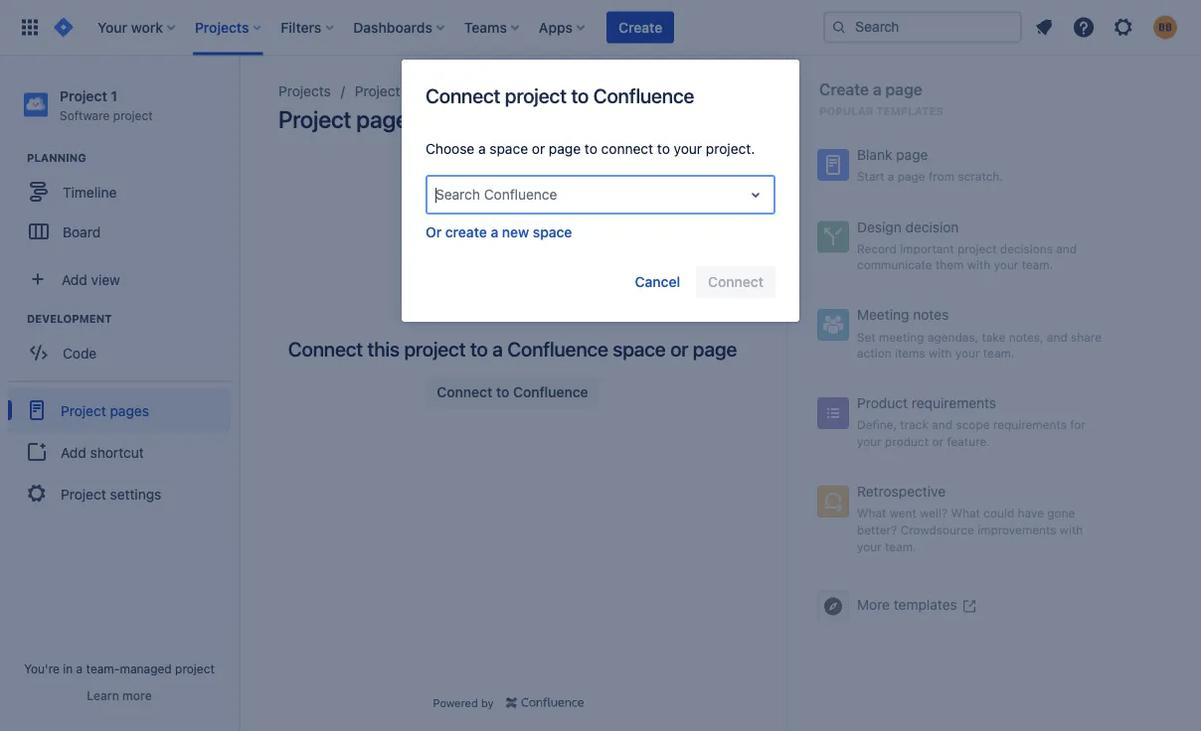 Task type: describe. For each thing, give the bounding box(es) containing it.
board link
[[10, 212, 229, 252]]

project inside project 1 software project
[[113, 108, 153, 122]]

connect to confluence button
[[425, 377, 600, 409]]

space inside button
[[533, 224, 572, 241]]

project right managed
[[175, 662, 215, 676]]

project down add
[[61, 486, 106, 503]]

a right choose
[[478, 141, 486, 157]]

learn more
[[87, 689, 152, 703]]

connect for connect this project to a confluence space or page
[[288, 337, 363, 361]]

or
[[426, 224, 442, 241]]

you're
[[24, 662, 60, 676]]

project 1 link
[[355, 80, 410, 103]]

project right projects in the top of the page
[[355, 83, 400, 99]]

create banner
[[0, 0, 1201, 56]]

or create a new space
[[426, 224, 572, 241]]

group containing project pages
[[8, 381, 231, 522]]

connect project to confluence dialog
[[402, 60, 800, 322]]

in
[[63, 662, 73, 676]]

project right this at the top left of page
[[404, 337, 466, 361]]

1 for project 1
[[404, 83, 410, 99]]

projects
[[278, 83, 331, 99]]

managed
[[120, 662, 172, 676]]

to up choose a space or page to connect to your project.
[[571, 84, 589, 107]]

cancel button
[[623, 267, 692, 298]]

project inside project 1 software project
[[60, 88, 107, 104]]

more
[[122, 689, 152, 703]]

timeline
[[63, 184, 117, 200]]

new
[[502, 224, 529, 241]]

pages inside the project pages link
[[110, 403, 149, 419]]

timeline link
[[10, 172, 229, 212]]

or create a new space button
[[426, 223, 572, 243]]

a inside button
[[491, 224, 498, 241]]

0 vertical spatial pages
[[356, 105, 420, 133]]

1 for project 1 software project
[[111, 88, 117, 104]]

choose a space or page to connect to your project.
[[426, 141, 755, 157]]

project 1 software project
[[60, 88, 153, 122]]

create button
[[607, 11, 674, 43]]

open image
[[744, 183, 768, 207]]

project.
[[706, 141, 755, 157]]

create a page popular templates
[[819, 80, 944, 118]]

page inside "connect project to confluence" dialog
[[549, 141, 581, 157]]

confluence inside button
[[513, 384, 588, 401]]

project pages link
[[8, 389, 231, 433]]

a inside the create a page popular templates
[[873, 80, 882, 99]]

project inside dialog
[[505, 84, 567, 107]]

project 1
[[355, 83, 410, 99]]

confluence up "new"
[[484, 186, 557, 203]]

create for create a page popular templates
[[819, 80, 869, 99]]

or inside "connect project to confluence" dialog
[[532, 141, 545, 157]]

2 vertical spatial space
[[613, 337, 666, 361]]

this
[[368, 337, 400, 361]]

you're in a team-managed project
[[24, 662, 215, 676]]

powered by
[[433, 697, 494, 710]]

add
[[61, 444, 86, 461]]

projects link
[[278, 80, 331, 103]]



Task type: vqa. For each thing, say whether or not it's contained in the screenshot.
Getting
no



Task type: locate. For each thing, give the bounding box(es) containing it.
software
[[60, 108, 110, 122]]

2 vertical spatial page
[[693, 337, 737, 361]]

to inside connect to confluence button
[[496, 384, 510, 401]]

to down the connect this project to a confluence space or page
[[496, 384, 510, 401]]

project
[[505, 84, 567, 107], [113, 108, 153, 122], [404, 337, 466, 361], [175, 662, 215, 676]]

confluence
[[593, 84, 694, 107], [484, 186, 557, 203], [507, 337, 608, 361], [513, 384, 588, 401]]

project down projects link
[[278, 105, 351, 133]]

pages
[[356, 105, 420, 133], [110, 403, 149, 419]]

jira software image
[[52, 15, 76, 39], [52, 15, 76, 39]]

0 vertical spatial page
[[886, 80, 923, 99]]

connect to confluence
[[437, 384, 588, 401]]

connect
[[426, 84, 501, 107], [288, 337, 363, 361], [437, 384, 493, 401]]

pages up add shortcut 'button'
[[110, 403, 149, 419]]

project pages up the add shortcut
[[61, 403, 149, 419]]

1 vertical spatial space
[[533, 224, 572, 241]]

0 vertical spatial or
[[532, 141, 545, 157]]

code
[[63, 345, 97, 361]]

page inside the create a page popular templates
[[886, 80, 923, 99]]

project right the software
[[113, 108, 153, 122]]

powered
[[433, 697, 478, 710]]

development group
[[10, 311, 238, 379]]

to left the connect
[[585, 141, 598, 157]]

your
[[674, 141, 702, 157]]

confluence image
[[506, 696, 584, 711], [506, 696, 584, 711]]

connect project to confluence
[[426, 84, 694, 107]]

to up 'connect to confluence'
[[470, 337, 488, 361]]

create
[[445, 224, 487, 241]]

create inside the create a page popular templates
[[819, 80, 869, 99]]

project up the software
[[60, 88, 107, 104]]

code link
[[10, 333, 229, 373]]

1 vertical spatial create
[[819, 80, 869, 99]]

1 inside project 1 software project
[[111, 88, 117, 104]]

1 horizontal spatial page
[[693, 337, 737, 361]]

Search field
[[823, 11, 1022, 43]]

add shortcut
[[61, 444, 144, 461]]

planning
[[27, 152, 86, 165]]

add shortcut button
[[8, 433, 231, 473]]

by
[[481, 697, 494, 710]]

connect left this at the top left of page
[[288, 337, 363, 361]]

2 vertical spatial connect
[[437, 384, 493, 401]]

cancel
[[635, 274, 680, 290]]

1 down primary "element"
[[404, 83, 410, 99]]

shortcut
[[90, 444, 144, 461]]

0 horizontal spatial space
[[490, 141, 528, 157]]

or down connect project to confluence
[[532, 141, 545, 157]]

a up 'connect to confluence'
[[492, 337, 503, 361]]

project settings link
[[8, 473, 231, 516]]

a up popular
[[873, 80, 882, 99]]

settings
[[110, 486, 161, 503]]

search image
[[831, 19, 847, 35]]

0 vertical spatial project pages
[[278, 105, 420, 133]]

0 vertical spatial space
[[490, 141, 528, 157]]

create
[[619, 19, 663, 35], [819, 80, 869, 99]]

connect up choose
[[426, 84, 501, 107]]

1 up the timeline link
[[111, 88, 117, 104]]

0 horizontal spatial or
[[532, 141, 545, 157]]

or
[[532, 141, 545, 157], [670, 337, 689, 361]]

connect
[[601, 141, 653, 157]]

connect inside dialog
[[426, 84, 501, 107]]

1 vertical spatial page
[[549, 141, 581, 157]]

or down cancel button
[[670, 337, 689, 361]]

project pages
[[278, 105, 420, 133], [61, 403, 149, 419]]

space
[[490, 141, 528, 157], [533, 224, 572, 241], [613, 337, 666, 361]]

a
[[873, 80, 882, 99], [478, 141, 486, 157], [491, 224, 498, 241], [492, 337, 503, 361], [76, 662, 83, 676]]

project up choose a space or page to connect to your project.
[[505, 84, 567, 107]]

connect for connect to confluence
[[437, 384, 493, 401]]

1 horizontal spatial project pages
[[278, 105, 420, 133]]

1
[[404, 83, 410, 99], [111, 88, 117, 104]]

project up add
[[61, 403, 106, 419]]

search confluence
[[436, 186, 557, 203]]

confluence up the connect
[[593, 84, 694, 107]]

team-
[[86, 662, 120, 676]]

confluence up 'connect to confluence'
[[507, 337, 608, 361]]

1 vertical spatial connect
[[288, 337, 363, 361]]

confluence down the connect this project to a confluence space or page
[[513, 384, 588, 401]]

choose
[[426, 141, 475, 157]]

0 horizontal spatial pages
[[110, 403, 149, 419]]

to left your at the top of page
[[657, 141, 670, 157]]

primary element
[[12, 0, 823, 55]]

project
[[355, 83, 400, 99], [60, 88, 107, 104], [278, 105, 351, 133], [61, 403, 106, 419], [61, 486, 106, 503]]

pages down project 1 link
[[356, 105, 420, 133]]

1 vertical spatial or
[[670, 337, 689, 361]]

a left "new"
[[491, 224, 498, 241]]

a right in
[[76, 662, 83, 676]]

page
[[886, 80, 923, 99], [549, 141, 581, 157], [693, 337, 737, 361]]

project settings
[[61, 486, 161, 503]]

connect for connect project to confluence
[[426, 84, 501, 107]]

1 horizontal spatial 1
[[404, 83, 410, 99]]

project pages down project 1 link
[[278, 105, 420, 133]]

connect this project to a confluence space or page
[[288, 337, 737, 361]]

create for create
[[619, 19, 663, 35]]

planning group
[[10, 150, 238, 258]]

1 horizontal spatial or
[[670, 337, 689, 361]]

1 vertical spatial pages
[[110, 403, 149, 419]]

learn
[[87, 689, 119, 703]]

2 horizontal spatial page
[[886, 80, 923, 99]]

connect down the connect this project to a confluence space or page
[[437, 384, 493, 401]]

space up search confluence
[[490, 141, 528, 157]]

create inside button
[[619, 19, 663, 35]]

2 horizontal spatial space
[[613, 337, 666, 361]]

search
[[436, 186, 480, 203]]

learn more button
[[87, 688, 152, 704]]

connect inside button
[[437, 384, 493, 401]]

popular
[[819, 105, 874, 118]]

1 horizontal spatial create
[[819, 80, 869, 99]]

to
[[571, 84, 589, 107], [585, 141, 598, 157], [657, 141, 670, 157], [470, 337, 488, 361], [496, 384, 510, 401]]

0 vertical spatial create
[[619, 19, 663, 35]]

board
[[63, 224, 101, 240]]

templates
[[877, 105, 944, 118]]

space down cancel button
[[613, 337, 666, 361]]

1 horizontal spatial pages
[[356, 105, 420, 133]]

0 horizontal spatial page
[[549, 141, 581, 157]]

0 horizontal spatial create
[[619, 19, 663, 35]]

group
[[8, 381, 231, 522]]

1 vertical spatial project pages
[[61, 403, 149, 419]]

0 vertical spatial connect
[[426, 84, 501, 107]]

0 horizontal spatial project pages
[[61, 403, 149, 419]]

0 horizontal spatial 1
[[111, 88, 117, 104]]

1 horizontal spatial space
[[533, 224, 572, 241]]

development
[[27, 313, 112, 326]]

space right "new"
[[533, 224, 572, 241]]



